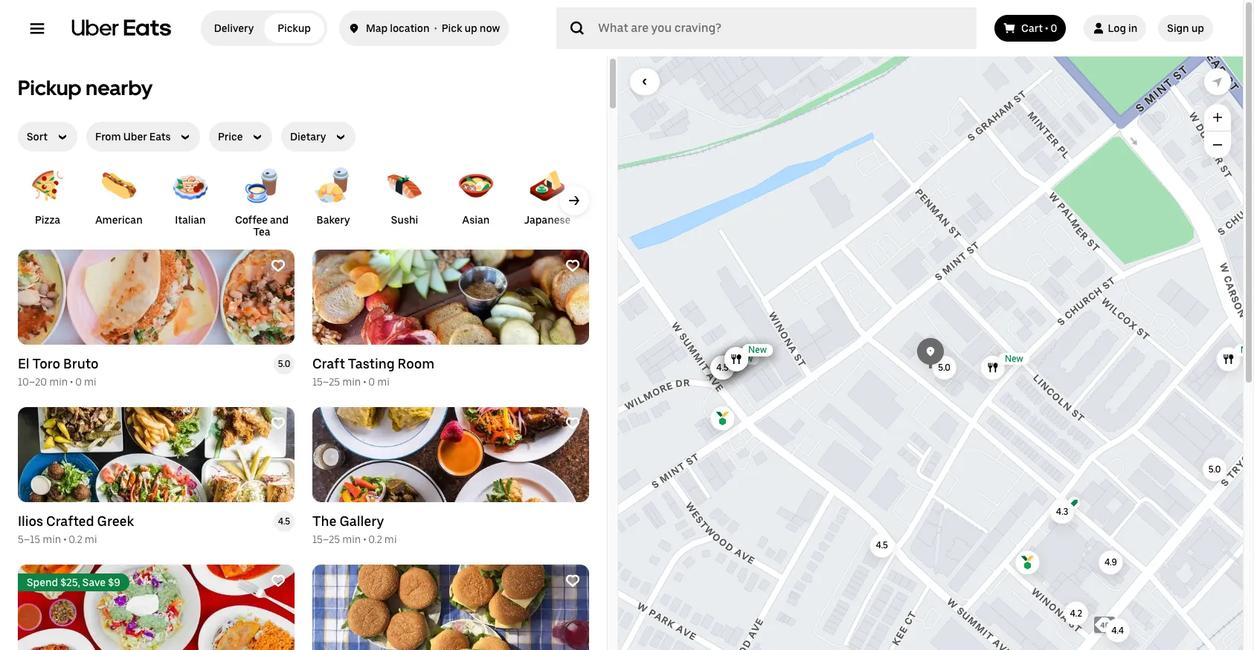 Task type: locate. For each thing, give the bounding box(es) containing it.
0
[[1051, 22, 1058, 34]]

4.2
[[1070, 609, 1082, 620]]

1 horizontal spatial pickup
[[278, 22, 311, 34]]

up right sign
[[1192, 22, 1204, 34]]

4.6
[[716, 363, 729, 373]]

now
[[480, 22, 500, 34]]

0 horizontal spatial up
[[465, 22, 477, 34]]

1 horizontal spatial 5.0
[[1209, 465, 1221, 475]]

eats
[[149, 131, 171, 143]]

1 • from the left
[[434, 22, 437, 34]]

1 vertical spatial 4.5
[[876, 541, 888, 552]]

map element
[[618, 57, 1243, 651]]

0 horizontal spatial 4.5
[[717, 363, 729, 373]]

asian link
[[446, 164, 506, 226]]

4.4
[[716, 363, 729, 373], [1112, 626, 1124, 637]]

price button
[[209, 122, 272, 152]]

1 vertical spatial pickup
[[18, 75, 82, 100]]

1 horizontal spatial up
[[1192, 22, 1204, 34]]

0 vertical spatial 5.0
[[938, 363, 951, 373]]

uber eats home image
[[71, 19, 171, 37]]

0 horizontal spatial pickup
[[18, 75, 82, 100]]

dietary button
[[281, 122, 356, 152]]

cart • 0
[[1021, 22, 1058, 34]]

Delivery radio
[[204, 13, 264, 43]]

sushi link
[[375, 164, 434, 226]]

coffee
[[235, 214, 268, 226]]

sign
[[1168, 22, 1189, 34]]

map location • pick up now
[[366, 22, 500, 34]]

from uber eats
[[95, 131, 171, 143]]

0 horizontal spatial 4.4
[[716, 363, 729, 373]]

pickup
[[278, 22, 311, 34], [18, 75, 82, 100]]

sushi
[[391, 214, 418, 226]]

Pickup radio
[[264, 13, 324, 43]]

1 up from the left
[[465, 22, 477, 34]]

pickup inside radio
[[278, 22, 311, 34]]

location
[[390, 22, 430, 34]]

4.5
[[717, 363, 729, 373], [876, 541, 888, 552]]

up
[[465, 22, 477, 34], [1192, 22, 1204, 34]]

•
[[434, 22, 437, 34], [1045, 22, 1049, 34]]

pickup left the deliver to image
[[278, 22, 311, 34]]

• left 0
[[1045, 22, 1049, 34]]

5.0
[[938, 363, 951, 373], [1209, 465, 1221, 475]]

in
[[1129, 22, 1138, 34]]

1 horizontal spatial 4.4
[[1112, 626, 1124, 637]]

0 vertical spatial 4.4
[[716, 363, 729, 373]]

4.3
[[1056, 507, 1069, 518]]

new
[[748, 346, 767, 356], [748, 346, 767, 356], [748, 346, 767, 356], [748, 346, 767, 356], [748, 346, 767, 356], [748, 346, 767, 356], [735, 354, 753, 364], [735, 354, 753, 364], [735, 354, 753, 364], [1005, 354, 1024, 364]]

uber
[[123, 131, 147, 143]]

1 vertical spatial 4.4
[[1112, 626, 1124, 637]]

• left pick
[[434, 22, 437, 34]]

sort button
[[18, 122, 77, 152]]

pickup for pickup
[[278, 22, 311, 34]]

0 vertical spatial 4.5
[[717, 363, 729, 373]]

up left the now
[[465, 22, 477, 34]]

bakery link
[[304, 164, 363, 226]]

japanese
[[524, 214, 571, 226]]

0 horizontal spatial •
[[434, 22, 437, 34]]

add to favorites image
[[565, 259, 580, 274], [271, 417, 286, 431], [271, 574, 286, 589]]

1 horizontal spatial •
[[1045, 22, 1049, 34]]

italian link
[[161, 164, 220, 226]]

0 vertical spatial pickup
[[278, 22, 311, 34]]

add to favorites image
[[271, 259, 286, 274], [565, 417, 580, 431], [565, 574, 580, 589]]

pickup up sort button
[[18, 75, 82, 100]]

italian
[[175, 214, 206, 226]]

0 vertical spatial add to favorites image
[[565, 259, 580, 274]]

pickup nearby
[[18, 75, 153, 100]]

2 vertical spatial add to favorites image
[[565, 574, 580, 589]]

0 vertical spatial add to favorites image
[[271, 259, 286, 274]]



Task type: describe. For each thing, give the bounding box(es) containing it.
2 vertical spatial add to favorites image
[[271, 574, 286, 589]]

log
[[1108, 22, 1126, 34]]

1 vertical spatial add to favorites image
[[271, 417, 286, 431]]

pizza link
[[18, 164, 77, 226]]

coffee and tea link
[[232, 164, 292, 238]]

and
[[270, 214, 289, 226]]

Search for restaurant or cuisine search field
[[557, 7, 977, 49]]

cart
[[1021, 22, 1043, 34]]

asian
[[462, 214, 490, 226]]

log in
[[1108, 22, 1138, 34]]

log in link
[[1084, 15, 1147, 42]]

from
[[95, 131, 121, 143]]

from uber eats button
[[86, 122, 200, 152]]

2 up from the left
[[1192, 22, 1204, 34]]

map
[[366, 22, 388, 34]]

delivery
[[214, 22, 254, 34]]

bakery
[[317, 214, 350, 226]]

american
[[95, 214, 143, 226]]

pick
[[442, 22, 462, 34]]

1 vertical spatial 5.0
[[1209, 465, 1221, 475]]

coffee and tea
[[235, 214, 289, 238]]

dietary
[[290, 131, 326, 143]]

4.7
[[716, 363, 729, 373]]

1 vertical spatial add to favorites image
[[565, 417, 580, 431]]

2 • from the left
[[1045, 22, 1049, 34]]

main navigation menu image
[[30, 21, 45, 36]]

1 horizontal spatial 4.5
[[876, 541, 888, 552]]

sign up
[[1168, 22, 1204, 34]]

american link
[[89, 164, 149, 226]]

3.6
[[717, 363, 729, 373]]

price
[[218, 131, 243, 143]]

japanese link
[[518, 164, 577, 226]]

nearby
[[86, 75, 153, 100]]

sign up link
[[1159, 15, 1213, 42]]

pickup for pickup nearby
[[18, 75, 82, 100]]

tea
[[253, 226, 270, 238]]

What are you craving? text field
[[598, 13, 959, 43]]

deliver to image
[[348, 19, 360, 37]]

pizza
[[35, 214, 60, 226]]

4.9
[[1105, 558, 1117, 569]]

0 horizontal spatial 5.0
[[938, 363, 951, 373]]

sort
[[27, 131, 48, 143]]



Task type: vqa. For each thing, say whether or not it's contained in the screenshot.
Desserts button
no



